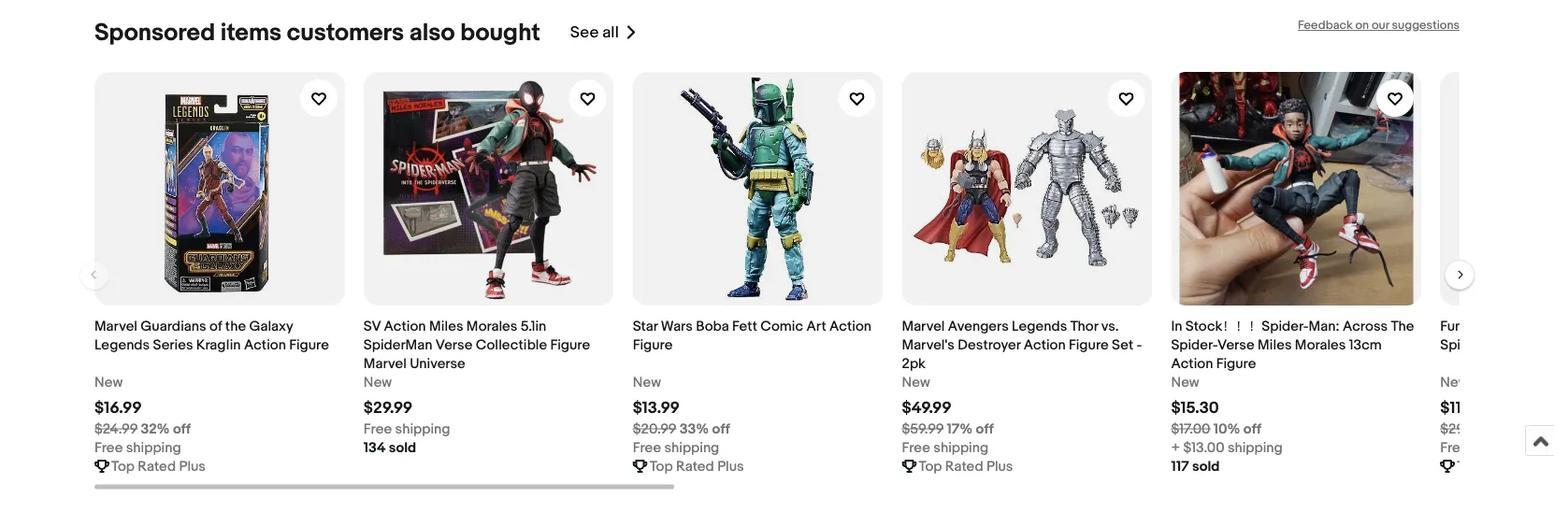 Task type: describe. For each thing, give the bounding box(es) containing it.
$49.99
[[902, 399, 952, 418]]

vs.
[[1102, 318, 1119, 334]]

plus for $49.99
[[987, 458, 1014, 475]]

new text field for $15.30
[[1172, 373, 1200, 392]]

galaxy
[[249, 318, 293, 334]]

new text field for $13.99
[[633, 373, 661, 392]]

top rated plus text field for $13.99
[[650, 457, 744, 476]]

new inside in stock！！！spider-man: across the spider-verse miles morales 13cm action figure new $15.30 $17.00 10% off + $13.00 shipping 117 sold
[[1172, 374, 1200, 391]]

in
[[1172, 318, 1183, 334]]

see all
[[571, 23, 619, 43]]

suggestions
[[1393, 18, 1460, 33]]

customers
[[287, 18, 404, 47]]

shipping inside new $13.99 $20.99 33% off free shipping
[[665, 439, 720, 456]]

top for $49.99
[[919, 458, 942, 475]]

off inside marvel avengers legends thor vs. marvel's destroyer action figure set - 2pk new $49.99 $59.99 17% off free shipping
[[976, 421, 994, 437]]

$15.30
[[1172, 399, 1220, 418]]

avengers
[[948, 318, 1009, 334]]

rated for $16.99
[[138, 458, 176, 475]]

$20.99
[[633, 421, 677, 437]]

new inside 'sv action miles morales 5.1in spiderman verse collectible figure marvel universe new $29.99 free shipping 134 sold'
[[364, 374, 392, 391]]

universe
[[410, 355, 466, 372]]

marvel for marvel avengers legends thor vs. marvel's destroyer action figure set - 2pk new $49.99 $59.99 17% off free shipping
[[902, 318, 945, 334]]

legends inside marvel avengers legends thor vs. marvel's destroyer action figure set - 2pk new $49.99 $59.99 17% off free shipping
[[1012, 318, 1068, 334]]

plus for $13.99
[[718, 458, 744, 475]]

off inside in stock！！！spider-man: across the spider-verse miles morales 13cm action figure new $15.30 $17.00 10% off + $13.00 shipping 117 sold
[[1244, 421, 1262, 437]]

pop!
[[1482, 318, 1514, 334]]

top for $11.99
[[1458, 458, 1481, 475]]

$13.99
[[633, 399, 680, 418]]

top rated plus text field for $16.99
[[111, 457, 206, 476]]

new text field for $16.99
[[94, 373, 123, 392]]

morales inside 'sv action miles morales 5.1in spiderman verse collectible figure marvel universe new $29.99 free shipping 134 sold'
[[467, 318, 518, 334]]

shipping inside the new $16.99 $24.99 32% off free shipping
[[126, 439, 181, 456]]

plus for $16.99
[[179, 458, 206, 475]]

top rated plus text field for $49.99
[[919, 457, 1014, 476]]

new $13.99 $20.99 33% off free shipping
[[633, 374, 730, 456]]

verse for $29.99
[[436, 336, 473, 353]]

comic
[[761, 318, 804, 334]]

on
[[1356, 18, 1370, 33]]

sold inside 'sv action miles morales 5.1in spiderman verse collectible figure marvel universe new $29.99 free shipping 134 sold'
[[389, 439, 417, 456]]

top rated plus for $16.99
[[111, 458, 206, 475]]

new $11.99 $29.99 free shipping
[[1441, 374, 1527, 456]]

sponsored items customers also bought
[[94, 18, 541, 47]]

-
[[1137, 336, 1143, 353]]

5.1in
[[521, 318, 547, 334]]

destroyer
[[958, 336, 1021, 353]]

feedback on our suggestions link
[[1298, 18, 1460, 33]]

$16.99 text field
[[94, 399, 142, 418]]

free shipping text field for $13.99
[[633, 438, 720, 457]]

the
[[225, 318, 246, 334]]

new text field for $29.99
[[364, 373, 392, 392]]

new $16.99 $24.99 32% off free shipping
[[94, 374, 191, 456]]

funko pop! spider
[[1441, 318, 1555, 353]]

previous price $59.99 17% off text field
[[902, 420, 994, 438]]

spiderman
[[364, 336, 433, 353]]

previous price $17.00 10% off text field
[[1172, 420, 1262, 438]]

$29.99 inside 'sv action miles morales 5.1in spiderman verse collectible figure marvel universe new $29.99 free shipping 134 sold'
[[364, 399, 413, 418]]

marvel inside 'sv action miles morales 5.1in spiderman verse collectible figure marvel universe new $29.99 free shipping 134 sold'
[[364, 355, 407, 372]]

1 horizontal spatial free shipping text field
[[364, 420, 450, 438]]

+ $13.00 shipping text field
[[1172, 438, 1283, 457]]

fett
[[733, 318, 758, 334]]

top rated plus for $11.99
[[1458, 458, 1552, 475]]

sponsored
[[94, 18, 215, 47]]

$11.99
[[1441, 399, 1484, 418]]

new inside new $11.99 $29.99 free shipping
[[1441, 374, 1469, 391]]

figure inside 'marvel guardians of the galaxy legends series kraglin action figure'
[[289, 336, 329, 353]]

$29.99 text field
[[364, 399, 413, 418]]

also
[[410, 18, 455, 47]]

morales inside in stock！！！spider-man: across the spider-verse miles morales 13cm action figure new $15.30 $17.00 10% off + $13.00 shipping 117 sold
[[1295, 336, 1346, 353]]

collectible
[[476, 336, 547, 353]]

free shipping text field for $49.99
[[902, 438, 989, 457]]

marvel's
[[902, 336, 955, 353]]

$13.99 text field
[[633, 399, 680, 418]]

$13.00
[[1184, 439, 1225, 456]]

man:
[[1309, 318, 1340, 334]]

feedback
[[1298, 18, 1353, 33]]

$24.99
[[94, 421, 138, 437]]

new text field for $11.99
[[1441, 373, 1469, 392]]

boba
[[696, 318, 729, 334]]

$11.99 text field
[[1441, 399, 1484, 418]]

$17.00
[[1172, 421, 1211, 437]]

shipping inside in stock！！！spider-man: across the spider-verse miles morales 13cm action figure new $15.30 $17.00 10% off + $13.00 shipping 117 sold
[[1228, 439, 1283, 456]]

134 sold text field
[[364, 438, 417, 457]]

top rated plus text field for $11.99
[[1458, 457, 1552, 476]]



Task type: vqa. For each thing, say whether or not it's contained in the screenshot.


Task type: locate. For each thing, give the bounding box(es) containing it.
0 vertical spatial morales
[[467, 318, 518, 334]]

6 new from the left
[[1441, 374, 1469, 391]]

2 top from the left
[[650, 458, 673, 475]]

1 vertical spatial $29.99
[[1441, 421, 1482, 437]]

shipping down 33% on the bottom left of the page
[[665, 439, 720, 456]]

top rated plus
[[111, 458, 206, 475], [650, 458, 744, 475], [919, 458, 1014, 475], [1458, 458, 1552, 475]]

0 vertical spatial sold
[[389, 439, 417, 456]]

plus
[[179, 458, 206, 475], [718, 458, 744, 475], [987, 458, 1014, 475], [1525, 458, 1552, 475]]

rated for $13.99
[[676, 458, 715, 475]]

plus down the 'previous price $59.99 17% off' text box
[[987, 458, 1014, 475]]

3 off from the left
[[976, 421, 994, 437]]

new text field up $16.99 text field
[[94, 373, 123, 392]]

off right 32%
[[173, 421, 191, 437]]

1 horizontal spatial free shipping text field
[[902, 438, 989, 457]]

+
[[1172, 439, 1181, 456]]

1 off from the left
[[173, 421, 191, 437]]

figure down stock！！！spider-
[[1217, 355, 1257, 372]]

$29.99
[[364, 399, 413, 418], [1441, 421, 1482, 437]]

action up spiderman
[[384, 318, 426, 334]]

shipping down "17%"
[[934, 439, 989, 456]]

top rated plus text field down 32%
[[111, 457, 206, 476]]

free shipping text field down 32%
[[94, 438, 181, 457]]

0 vertical spatial legends
[[1012, 318, 1068, 334]]

0 horizontal spatial top rated plus text field
[[919, 457, 1014, 476]]

figure inside marvel avengers legends thor vs. marvel's destroyer action figure set - 2pk new $49.99 $59.99 17% off free shipping
[[1069, 336, 1109, 353]]

sv
[[364, 318, 381, 334]]

top down $24.99
[[111, 458, 135, 475]]

$29.99 down $11.99 text field
[[1441, 421, 1482, 437]]

off right 33% on the bottom left of the page
[[712, 421, 730, 437]]

4 new text field from the left
[[1441, 373, 1469, 392]]

free shipping text field down "17%"
[[902, 438, 989, 457]]

morales
[[467, 318, 518, 334], [1295, 336, 1346, 353]]

32%
[[141, 421, 170, 437]]

top rated plus for $49.99
[[919, 458, 1014, 475]]

verse for new
[[1218, 336, 1255, 353]]

4 new from the left
[[902, 374, 931, 391]]

1 horizontal spatial marvel
[[364, 355, 407, 372]]

33%
[[680, 421, 709, 437]]

top for $13.99
[[650, 458, 673, 475]]

off
[[173, 421, 191, 437], [712, 421, 730, 437], [976, 421, 994, 437], [1244, 421, 1262, 437]]

new
[[94, 374, 123, 391], [364, 374, 392, 391], [633, 374, 661, 391], [902, 374, 931, 391], [1172, 374, 1200, 391], [1441, 374, 1469, 391]]

new up $16.99 text field
[[94, 374, 123, 391]]

verse
[[436, 336, 473, 353], [1218, 336, 1255, 353]]

top rated plus text field down "17%"
[[919, 457, 1014, 476]]

verse inside in stock！！！spider-man: across the spider-verse miles morales 13cm action figure new $15.30 $17.00 10% off + $13.00 shipping 117 sold
[[1218, 336, 1255, 353]]

marvel inside 'marvel guardians of the galaxy legends series kraglin action figure'
[[94, 318, 137, 334]]

2 horizontal spatial free shipping text field
[[1441, 438, 1527, 457]]

star wars boba fett comic art action figure
[[633, 318, 872, 353]]

action down 'galaxy'
[[244, 336, 286, 353]]

off right 10%
[[1244, 421, 1262, 437]]

$29.99 up 134 sold text box
[[364, 399, 413, 418]]

plus down previous price $24.99 32% off text box
[[179, 458, 206, 475]]

3 new from the left
[[633, 374, 661, 391]]

2 new text field from the left
[[902, 373, 931, 392]]

0 vertical spatial miles
[[429, 318, 464, 334]]

1 top rated plus from the left
[[111, 458, 206, 475]]

new up $11.99 text field
[[1441, 374, 1469, 391]]

4 rated from the left
[[1484, 458, 1522, 475]]

$49.99 text field
[[902, 399, 952, 418]]

figure
[[289, 336, 329, 353], [550, 336, 590, 353], [633, 336, 673, 353], [1069, 336, 1109, 353], [1217, 355, 1257, 372]]

free inside new $13.99 $20.99 33% off free shipping
[[633, 439, 661, 456]]

4 off from the left
[[1244, 421, 1262, 437]]

action inside in stock！！！spider-man: across the spider-verse miles morales 13cm action figure new $15.30 $17.00 10% off + $13.00 shipping 117 sold
[[1172, 355, 1214, 372]]

1 horizontal spatial top rated plus text field
[[650, 457, 744, 476]]

0 horizontal spatial free shipping text field
[[633, 438, 720, 457]]

0 horizontal spatial verse
[[436, 336, 473, 353]]

figure down star
[[633, 336, 673, 353]]

top down $20.99
[[650, 458, 673, 475]]

new down the 2pk
[[902, 374, 931, 391]]

free shipping text field down $11.99 text field
[[1441, 438, 1527, 457]]

off inside new $13.99 $20.99 33% off free shipping
[[712, 421, 730, 437]]

figure down thor
[[1069, 336, 1109, 353]]

miles up universe
[[429, 318, 464, 334]]

1 vertical spatial miles
[[1258, 336, 1292, 353]]

marvel inside marvel avengers legends thor vs. marvel's destroyer action figure set - 2pk new $49.99 $59.99 17% off free shipping
[[902, 318, 945, 334]]

marvel down spiderman
[[364, 355, 407, 372]]

1 vertical spatial sold
[[1193, 458, 1220, 475]]

0 horizontal spatial free shipping text field
[[94, 438, 181, 457]]

free shipping text field down $29.99 text box
[[364, 420, 450, 438]]

action inside 'marvel guardians of the galaxy legends series kraglin action figure'
[[244, 336, 286, 353]]

plus down previous price $29.99 60% off text field
[[1525, 458, 1552, 475]]

plus for $11.99
[[1525, 458, 1552, 475]]

new text field up $15.30
[[1172, 373, 1200, 392]]

verse up universe
[[436, 336, 473, 353]]

0 horizontal spatial legends
[[94, 336, 150, 353]]

action down 'spider-'
[[1172, 355, 1214, 372]]

action
[[384, 318, 426, 334], [830, 318, 872, 334], [244, 336, 286, 353], [1024, 336, 1066, 353], [1172, 355, 1214, 372]]

1 top rated plus text field from the left
[[919, 457, 1014, 476]]

3 top rated plus from the left
[[919, 458, 1014, 475]]

0 vertical spatial $29.99
[[364, 399, 413, 418]]

rated down previous price $29.99 60% off text field
[[1484, 458, 1522, 475]]

2pk
[[902, 355, 926, 372]]

shipping inside 'sv action miles morales 5.1in spiderman verse collectible figure marvel universe new $29.99 free shipping 134 sold'
[[395, 421, 450, 437]]

top down previous price $29.99 60% off text field
[[1458, 458, 1481, 475]]

0 horizontal spatial top rated plus text field
[[111, 457, 206, 476]]

shipping down previous price $29.99 60% off text field
[[1472, 439, 1527, 456]]

2 off from the left
[[712, 421, 730, 437]]

marvel guardians of the galaxy legends series kraglin action figure
[[94, 318, 329, 353]]

new text field for $49.99
[[902, 373, 931, 392]]

3 rated from the left
[[946, 458, 984, 475]]

top rated plus down "17%"
[[919, 458, 1014, 475]]

bought
[[460, 18, 541, 47]]

2 top rated plus text field from the left
[[650, 457, 744, 476]]

plus down previous price $20.99 33% off text field
[[718, 458, 744, 475]]

1 plus from the left
[[179, 458, 206, 475]]

top
[[111, 458, 135, 475], [650, 458, 673, 475], [919, 458, 942, 475], [1458, 458, 1481, 475]]

free inside 'sv action miles morales 5.1in spiderman verse collectible figure marvel universe new $29.99 free shipping 134 sold'
[[364, 421, 392, 437]]

action right art
[[830, 318, 872, 334]]

1 free shipping text field from the left
[[633, 438, 720, 457]]

free inside new $11.99 $29.99 free shipping
[[1441, 439, 1469, 456]]

miles
[[429, 318, 464, 334], [1258, 336, 1292, 353]]

previous price $24.99 32% off text field
[[94, 420, 191, 438]]

marvel
[[94, 318, 137, 334], [902, 318, 945, 334], [364, 355, 407, 372]]

1 rated from the left
[[138, 458, 176, 475]]

1 horizontal spatial verse
[[1218, 336, 1255, 353]]

marvel avengers legends thor vs. marvel's destroyer action figure set - 2pk new $49.99 $59.99 17% off free shipping
[[902, 318, 1143, 456]]

rated down "17%"
[[946, 458, 984, 475]]

free down $59.99
[[902, 439, 931, 456]]

new text field up $13.99
[[633, 373, 661, 392]]

morales up collectible
[[467, 318, 518, 334]]

$29.99 inside new $11.99 $29.99 free shipping
[[1441, 421, 1482, 437]]

new text field up $29.99 text box
[[364, 373, 392, 392]]

legends left series at the bottom
[[94, 336, 150, 353]]

2 top rated plus from the left
[[650, 458, 744, 475]]

2 horizontal spatial marvel
[[902, 318, 945, 334]]

shipping down 10%
[[1228, 439, 1283, 456]]

free shipping text field down 33% on the bottom left of the page
[[633, 438, 720, 457]]

1 horizontal spatial sold
[[1193, 458, 1220, 475]]

funko
[[1441, 318, 1479, 334]]

top down $59.99
[[919, 458, 942, 475]]

figure inside star wars boba fett comic art action figure
[[633, 336, 673, 353]]

4 plus from the left
[[1525, 458, 1552, 475]]

top rated plus text field down 33% on the bottom left of the page
[[650, 457, 744, 476]]

0 horizontal spatial miles
[[429, 318, 464, 334]]

117 sold text field
[[1172, 457, 1220, 476]]

5 new from the left
[[1172, 374, 1200, 391]]

our
[[1372, 18, 1390, 33]]

4 top rated plus from the left
[[1458, 458, 1552, 475]]

1 vertical spatial legends
[[94, 336, 150, 353]]

miles inside in stock！！！spider-man: across the spider-verse miles morales 13cm action figure new $15.30 $17.00 10% off + $13.00 shipping 117 sold
[[1258, 336, 1292, 353]]

1 new from the left
[[94, 374, 123, 391]]

see
[[571, 23, 599, 43]]

new text field up $11.99 text field
[[1441, 373, 1469, 392]]

miles down stock！！！spider-
[[1258, 336, 1292, 353]]

verse down stock！！！spider-
[[1218, 336, 1255, 353]]

new inside the new $16.99 $24.99 32% off free shipping
[[94, 374, 123, 391]]

1 verse from the left
[[436, 336, 473, 353]]

shipping inside new $11.99 $29.99 free shipping
[[1472, 439, 1527, 456]]

sold inside in stock！！！spider-man: across the spider-verse miles morales 13cm action figure new $15.30 $17.00 10% off + $13.00 shipping 117 sold
[[1193, 458, 1220, 475]]

free up 134
[[364, 421, 392, 437]]

top rated plus text field down previous price $29.99 60% off text field
[[1458, 457, 1552, 476]]

sold down $13.00
[[1193, 458, 1220, 475]]

$16.99
[[94, 399, 142, 418]]

17%
[[947, 421, 973, 437]]

1 horizontal spatial legends
[[1012, 318, 1068, 334]]

1 horizontal spatial top rated plus text field
[[1458, 457, 1552, 476]]

free
[[364, 421, 392, 437], [94, 439, 123, 456], [633, 439, 661, 456], [902, 439, 931, 456], [1441, 439, 1469, 456]]

0 horizontal spatial new text field
[[633, 373, 661, 392]]

2 top rated plus text field from the left
[[1458, 457, 1552, 476]]

free shipping text field for $16.99
[[94, 438, 181, 457]]

free down $24.99
[[94, 439, 123, 456]]

figure right collectible
[[550, 336, 590, 353]]

spider
[[1517, 318, 1555, 334]]

0 horizontal spatial morales
[[467, 318, 518, 334]]

previous price $29.99 60% off text field
[[1441, 420, 1537, 438]]

rated for $49.99
[[946, 458, 984, 475]]

top rated plus down 33% on the bottom left of the page
[[650, 458, 744, 475]]

morales down the "man:"
[[1295, 336, 1346, 353]]

rated
[[138, 458, 176, 475], [676, 458, 715, 475], [946, 458, 984, 475], [1484, 458, 1522, 475]]

free inside the new $16.99 $24.99 32% off free shipping
[[94, 439, 123, 456]]

3 top from the left
[[919, 458, 942, 475]]

art
[[807, 318, 827, 334]]

miles inside 'sv action miles morales 5.1in spiderman verse collectible figure marvel universe new $29.99 free shipping 134 sold'
[[429, 318, 464, 334]]

wars
[[661, 318, 693, 334]]

kraglin
[[196, 336, 241, 353]]

2 free shipping text field from the left
[[902, 438, 989, 457]]

action right destroyer
[[1024, 336, 1066, 353]]

free down previous price $29.99 60% off text field
[[1441, 439, 1469, 456]]

feedback on our suggestions
[[1298, 18, 1460, 33]]

sv action miles morales 5.1in spiderman verse collectible figure marvel universe new $29.99 free shipping 134 sold
[[364, 318, 590, 456]]

series
[[153, 336, 193, 353]]

top rated plus for $13.99
[[650, 458, 744, 475]]

2 verse from the left
[[1218, 336, 1255, 353]]

2 plus from the left
[[718, 458, 744, 475]]

action inside 'sv action miles morales 5.1in spiderman verse collectible figure marvel universe new $29.99 free shipping 134 sold'
[[384, 318, 426, 334]]

new up $13.99
[[633, 374, 661, 391]]

shipping inside marvel avengers legends thor vs. marvel's destroyer action figure set - 2pk new $49.99 $59.99 17% off free shipping
[[934, 439, 989, 456]]

sold right 134
[[389, 439, 417, 456]]

thor
[[1071, 318, 1099, 334]]

new up $29.99 text box
[[364, 374, 392, 391]]

1 top from the left
[[111, 458, 135, 475]]

new up $15.30
[[1172, 374, 1200, 391]]

2 new from the left
[[364, 374, 392, 391]]

action inside marvel avengers legends thor vs. marvel's destroyer action figure set - 2pk new $49.99 $59.99 17% off free shipping
[[1024, 336, 1066, 353]]

1 horizontal spatial morales
[[1295, 336, 1346, 353]]

New text field
[[633, 373, 661, 392], [902, 373, 931, 392]]

legends
[[1012, 318, 1068, 334], [94, 336, 150, 353]]

0 horizontal spatial marvel
[[94, 318, 137, 334]]

free down $20.99
[[633, 439, 661, 456]]

sold
[[389, 439, 417, 456], [1193, 458, 1220, 475]]

$59.99
[[902, 421, 944, 437]]

of
[[210, 318, 222, 334]]

1 vertical spatial morales
[[1295, 336, 1346, 353]]

verse inside 'sv action miles morales 5.1in spiderman verse collectible figure marvel universe new $29.99 free shipping 134 sold'
[[436, 336, 473, 353]]

1 horizontal spatial miles
[[1258, 336, 1292, 353]]

set
[[1112, 336, 1134, 353]]

1 new text field from the left
[[94, 373, 123, 392]]

Top Rated Plus text field
[[919, 457, 1014, 476], [1458, 457, 1552, 476]]

1 horizontal spatial $29.99
[[1441, 421, 1482, 437]]

legends left thor
[[1012, 318, 1068, 334]]

see all link
[[571, 18, 638, 47]]

top for $16.99
[[111, 458, 135, 475]]

top rated plus down 32%
[[111, 458, 206, 475]]

0 horizontal spatial $29.99
[[364, 399, 413, 418]]

1 horizontal spatial new text field
[[902, 373, 931, 392]]

10%
[[1214, 421, 1241, 437]]

spider-
[[1172, 336, 1218, 353]]

figure inside 'sv action miles morales 5.1in spiderman verse collectible figure marvel universe new $29.99 free shipping 134 sold'
[[550, 336, 590, 353]]

shipping down 32%
[[126, 439, 181, 456]]

1 top rated plus text field from the left
[[111, 457, 206, 476]]

all
[[603, 23, 619, 43]]

figure down 'galaxy'
[[289, 336, 329, 353]]

3 plus from the left
[[987, 458, 1014, 475]]

4 top from the left
[[1458, 458, 1481, 475]]

117
[[1172, 458, 1190, 475]]

off inside the new $16.99 $24.99 32% off free shipping
[[173, 421, 191, 437]]

rated down 32%
[[138, 458, 176, 475]]

3 new text field from the left
[[1172, 373, 1200, 392]]

Free shipping text field
[[364, 420, 450, 438], [94, 438, 181, 457], [1441, 438, 1527, 457]]

shipping up 134 sold text box
[[395, 421, 450, 437]]

figure inside in stock！！！spider-man: across the spider-verse miles morales 13cm action figure new $15.30 $17.00 10% off + $13.00 shipping 117 sold
[[1217, 355, 1257, 372]]

off right "17%"
[[976, 421, 994, 437]]

free shipping text field for $11.99
[[1441, 438, 1527, 457]]

$15.30 text field
[[1172, 399, 1220, 418]]

2 new text field from the left
[[364, 373, 392, 392]]

shipping
[[395, 421, 450, 437], [126, 439, 181, 456], [665, 439, 720, 456], [934, 439, 989, 456], [1228, 439, 1283, 456], [1472, 439, 1527, 456]]

134
[[364, 439, 386, 456]]

guardians
[[141, 318, 206, 334]]

13cm
[[1350, 336, 1382, 353]]

free inside marvel avengers legends thor vs. marvel's destroyer action figure set - 2pk new $49.99 $59.99 17% off free shipping
[[902, 439, 931, 456]]

0 horizontal spatial sold
[[389, 439, 417, 456]]

new inside new $13.99 $20.99 33% off free shipping
[[633, 374, 661, 391]]

marvel for marvel guardians of the galaxy legends series kraglin action figure
[[94, 318, 137, 334]]

action inside star wars boba fett comic art action figure
[[830, 318, 872, 334]]

New text field
[[94, 373, 123, 392], [364, 373, 392, 392], [1172, 373, 1200, 392], [1441, 373, 1469, 392]]

See all text field
[[571, 23, 619, 43]]

in stock！！！spider-man: across the spider-verse miles morales 13cm action figure new $15.30 $17.00 10% off + $13.00 shipping 117 sold
[[1172, 318, 1415, 475]]

1 new text field from the left
[[633, 373, 661, 392]]

stock！！！spider-
[[1186, 318, 1309, 334]]

marvel up marvel's
[[902, 318, 945, 334]]

new text field down the 2pk
[[902, 373, 931, 392]]

new inside marvel avengers legends thor vs. marvel's destroyer action figure set - 2pk new $49.99 $59.99 17% off free shipping
[[902, 374, 931, 391]]

rated down 33% on the bottom left of the page
[[676, 458, 715, 475]]

previous price $20.99 33% off text field
[[633, 420, 730, 438]]

star
[[633, 318, 658, 334]]

legends inside 'marvel guardians of the galaxy legends series kraglin action figure'
[[94, 336, 150, 353]]

the
[[1392, 318, 1415, 334]]

2 rated from the left
[[676, 458, 715, 475]]

Free shipping text field
[[633, 438, 720, 457], [902, 438, 989, 457]]

items
[[221, 18, 282, 47]]

across
[[1343, 318, 1388, 334]]

marvel left guardians
[[94, 318, 137, 334]]

Top Rated Plus text field
[[111, 457, 206, 476], [650, 457, 744, 476]]

top rated plus down previous price $29.99 60% off text field
[[1458, 458, 1552, 475]]

rated for $11.99
[[1484, 458, 1522, 475]]



